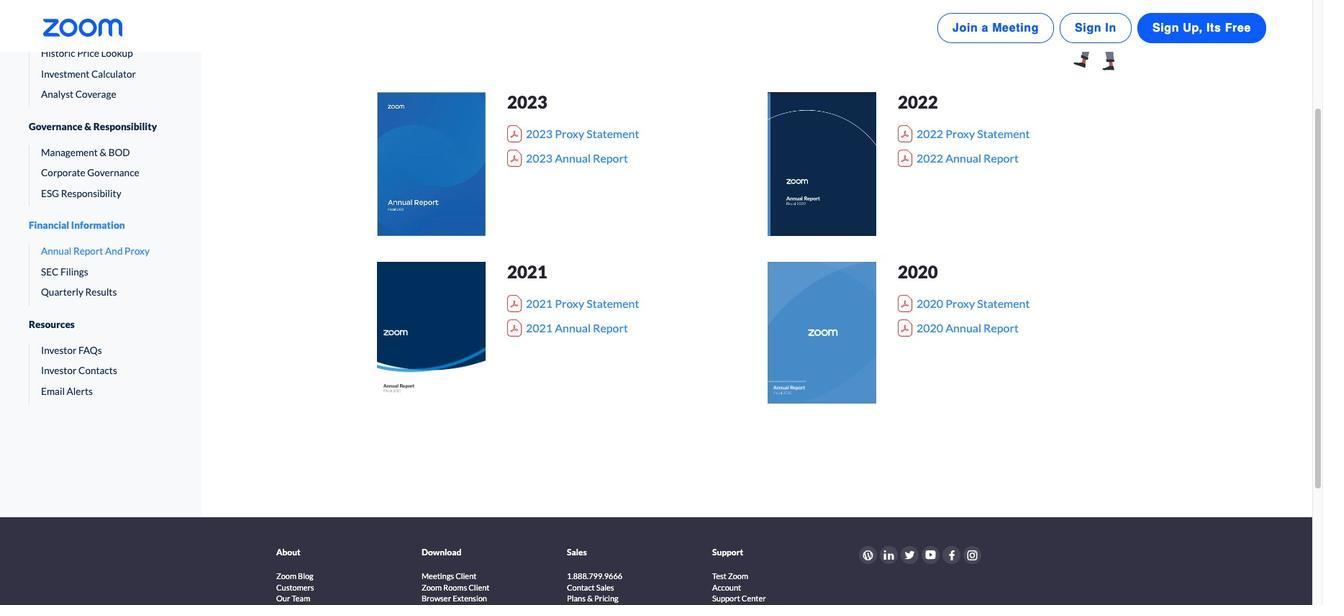Task type: describe. For each thing, give the bounding box(es) containing it.
filings
[[60, 266, 88, 278]]

support navigation
[[713, 535, 842, 605]]

coverage
[[75, 89, 116, 100]]

meetings client link
[[422, 571, 477, 582]]

stock quote & chart link
[[30, 26, 173, 41]]

annual for 2021
[[555, 321, 591, 334]]

2023 image
[[377, 92, 486, 236]]

1.888.799.9666 link
[[567, 571, 623, 582]]

esg responsibility link
[[30, 186, 173, 201]]

sec
[[41, 266, 59, 278]]

annual for 2022
[[946, 151, 982, 165]]

sign in link
[[1060, 13, 1132, 43]]

1 vertical spatial responsibility
[[61, 188, 121, 199]]

browser
[[422, 594, 451, 603]]

investor contacts
[[41, 365, 117, 377]]

2022 annual report
[[917, 151, 1019, 165]]

annual report and proxy
[[41, 246, 150, 257]]

zoom on youtube image
[[926, 551, 936, 560]]

2023 annual report
[[526, 151, 628, 165]]

analyst coverage link
[[30, 87, 173, 102]]

resources
[[29, 319, 75, 330]]

sec filings
[[41, 266, 88, 278]]

corporate governance
[[41, 167, 139, 179]]

stock for stock information
[[29, 1, 54, 13]]

statement for 2022
[[977, 126, 1030, 140]]

quarterly results
[[41, 287, 117, 298]]

team
[[292, 594, 310, 603]]

up,
[[1183, 22, 1203, 35]]

results
[[85, 287, 117, 298]]

test zoom account support center
[[713, 571, 766, 603]]

pricing
[[594, 594, 619, 603]]

& up management & bod in the top of the page
[[84, 121, 92, 132]]

financial
[[29, 220, 69, 231]]

2021 for 2021
[[507, 261, 547, 282]]

analyst coverage
[[41, 89, 116, 100]]

historic price lookup
[[41, 48, 133, 59]]

meeting
[[993, 22, 1039, 35]]

proxy for 2020
[[946, 296, 975, 310]]

meetings
[[422, 571, 454, 581]]

2023 for 2023 annual report
[[526, 151, 553, 165]]

corporate
[[41, 167, 85, 179]]

report for 2021
[[593, 321, 628, 334]]

financial information
[[29, 220, 125, 231]]

2022 proxy statement link
[[898, 125, 1030, 142]]

zoom on facebook image
[[949, 550, 955, 560]]

faqs
[[78, 345, 102, 356]]

2022 annual report image
[[768, 92, 877, 236]]

2023 proxy statement
[[526, 126, 639, 140]]

& left bod
[[100, 147, 107, 158]]

information for report
[[71, 220, 125, 231]]

alerts
[[67, 386, 93, 397]]

contacts
[[78, 365, 117, 377]]

sec filings link
[[30, 265, 173, 279]]

stock for stock quote & chart
[[41, 27, 65, 39]]

rooms
[[443, 583, 467, 592]]

stock quote & chart
[[41, 27, 130, 39]]

annual report and proxy link
[[30, 244, 173, 259]]

governance & responsibility link
[[29, 108, 173, 145]]

download
[[422, 547, 462, 558]]

chart
[[105, 27, 130, 39]]

zoom inside meetings client zoom rooms client browser extension
[[422, 583, 442, 592]]

zoom inside test zoom account support center
[[728, 571, 749, 581]]

test zoom link
[[713, 571, 749, 582]]

management
[[41, 147, 98, 158]]

investment
[[41, 68, 89, 80]]

resources link
[[29, 306, 173, 343]]

report for 2022
[[984, 151, 1019, 165]]

plans & pricing link
[[567, 593, 619, 604]]

esg responsibility
[[41, 188, 121, 199]]

account
[[713, 583, 741, 592]]

free
[[1225, 22, 1252, 35]]

proxy for 2023
[[555, 126, 584, 140]]

2022 for 2022 proxy statement
[[917, 126, 944, 140]]

2020 annual report link
[[898, 319, 1019, 336]]

2020 annual report
[[917, 321, 1019, 334]]

annual for 2023
[[555, 151, 591, 165]]

account link
[[713, 582, 741, 593]]

our team link
[[276, 593, 310, 604]]

report for 2020
[[984, 321, 1019, 334]]

test
[[713, 571, 727, 581]]

join a meeting
[[953, 22, 1039, 35]]

zoom blog link
[[276, 571, 314, 582]]

1 support from the top
[[713, 547, 744, 558]]

report up sec filings "link"
[[73, 246, 103, 257]]

2020 for 2020 annual report
[[917, 321, 944, 334]]

investment calculator
[[41, 68, 136, 80]]

historic price lookup link
[[30, 46, 173, 61]]

in
[[1106, 22, 1117, 35]]

& inside the 1.888.799.9666 contact sales plans & pricing
[[587, 594, 593, 603]]

management & bod link
[[30, 145, 173, 160]]

historic
[[41, 48, 75, 59]]

customers
[[276, 583, 314, 592]]

report for 2023
[[593, 151, 628, 165]]

sales inside the 1.888.799.9666 contact sales plans & pricing
[[596, 583, 614, 592]]

2023 annual report link
[[507, 149, 628, 166]]

investor contacts link
[[30, 364, 173, 378]]

meetings client zoom rooms client browser extension
[[422, 571, 490, 603]]

zoom on linkedin image
[[884, 551, 895, 560]]



Task type: locate. For each thing, give the bounding box(es) containing it.
report down the 2020 proxy statement
[[984, 321, 1019, 334]]

proxy up the 2022 annual report link in the top right of the page
[[946, 126, 975, 140]]

1 vertical spatial 2020
[[917, 296, 944, 310]]

report
[[593, 151, 628, 165], [984, 151, 1019, 165], [73, 246, 103, 257], [593, 321, 628, 334], [984, 321, 1019, 334]]

center
[[742, 594, 766, 603]]

2022 up the 2022 annual report link in the top right of the page
[[917, 126, 944, 140]]

0 vertical spatial investor
[[41, 345, 77, 356]]

zoom inside the zoom blog customers our team
[[276, 571, 296, 581]]

1.888.799.9666 contact sales plans & pricing
[[567, 571, 623, 603]]

join
[[953, 22, 978, 35]]

statement for 2020
[[977, 296, 1030, 310]]

about
[[276, 547, 301, 558]]

support inside test zoom account support center
[[713, 594, 740, 603]]

support
[[713, 547, 744, 558], [713, 594, 740, 603]]

zoom video communications, inc. logo image
[[43, 19, 122, 37]]

sign for sign up, its free
[[1153, 22, 1180, 35]]

0 vertical spatial support
[[713, 547, 744, 558]]

1 horizontal spatial governance
[[87, 167, 139, 179]]

1 vertical spatial client
[[469, 583, 490, 592]]

1.888.799.9666
[[567, 571, 623, 581]]

stock up zoom video communications, inc. logo
[[29, 1, 54, 13]]

and
[[105, 246, 123, 257]]

statement up "2021 annual report"
[[587, 296, 639, 310]]

1 horizontal spatial sign
[[1153, 22, 1180, 35]]

0 horizontal spatial sign
[[1075, 22, 1102, 35]]

investor up email
[[41, 365, 77, 377]]

stock
[[29, 1, 54, 13], [41, 27, 65, 39]]

information for quote
[[56, 1, 110, 13]]

2021 for 2021 proxy statement
[[526, 296, 553, 310]]

sign in
[[1075, 22, 1117, 35]]

2020 proxy statement link
[[898, 294, 1030, 312]]

& left chart
[[96, 27, 103, 39]]

2023 for 2023 proxy statement
[[526, 126, 553, 140]]

1 vertical spatial information
[[71, 220, 125, 231]]

0 vertical spatial governance
[[29, 121, 83, 132]]

sign left the up, at right
[[1153, 22, 1180, 35]]

2020
[[898, 261, 938, 282], [917, 296, 944, 310], [917, 321, 944, 334]]

client up the extension
[[469, 583, 490, 592]]

quarterly results link
[[30, 285, 173, 300]]

annual up sec
[[41, 246, 71, 257]]

stock up 'historic'
[[41, 27, 65, 39]]

quarterly
[[41, 287, 83, 298]]

statement for 2023
[[587, 126, 639, 140]]

2021 for 2021 annual report
[[526, 321, 553, 334]]

governance
[[29, 121, 83, 132], [87, 167, 139, 179]]

2020 for 2020 proxy statement
[[917, 296, 944, 310]]

sign left in
[[1075, 22, 1102, 35]]

sales
[[567, 547, 587, 558], [596, 583, 614, 592]]

2020 proxy statement
[[917, 296, 1030, 310]]

analyst
[[41, 89, 73, 100]]

0 vertical spatial stock
[[29, 1, 54, 13]]

proxy right and
[[125, 246, 150, 257]]

zoom rooms client link
[[422, 582, 490, 593]]

investor faqs link
[[30, 343, 173, 358]]

extension
[[453, 594, 487, 603]]

2020 annual report image
[[768, 262, 877, 404]]

2021 annual report image
[[377, 262, 486, 404]]

report down 2023 proxy statement
[[593, 151, 628, 165]]

support down account link
[[713, 594, 740, 603]]

2022 for 2022
[[898, 92, 938, 113]]

investor for investor contacts
[[41, 365, 77, 377]]

2020 up 2020 proxy statement link
[[898, 261, 938, 282]]

zoom on blog image
[[863, 550, 874, 560]]

0 vertical spatial sales
[[567, 547, 587, 558]]

2 vertical spatial 2023
[[526, 151, 553, 165]]

0 vertical spatial information
[[56, 1, 110, 13]]

2022 proxy statement
[[917, 126, 1030, 140]]

governance down bod
[[87, 167, 139, 179]]

email alerts link
[[30, 384, 173, 399]]

0 vertical spatial 2020
[[898, 261, 938, 282]]

2023 proxy statement link
[[507, 125, 639, 142]]

investor down 'resources'
[[41, 345, 77, 356]]

information up annual report and proxy
[[71, 220, 125, 231]]

corporate governance link
[[30, 166, 173, 180]]

annual
[[555, 151, 591, 165], [946, 151, 982, 165], [41, 246, 71, 257], [555, 321, 591, 334], [946, 321, 982, 334]]

proxy up 2020 annual report link
[[946, 296, 975, 310]]

2021 down the 2021 proxy statement link on the left
[[526, 321, 553, 334]]

proxy for 2021
[[555, 296, 584, 310]]

zoom on twitter image
[[905, 551, 915, 560]]

annual down 2020 proxy statement link
[[946, 321, 982, 334]]

browser extension link
[[422, 593, 487, 604]]

0 vertical spatial client
[[456, 571, 477, 581]]

0 vertical spatial 2021
[[507, 261, 547, 282]]

0 horizontal spatial zoom
[[276, 571, 296, 581]]

investment calculator link
[[30, 67, 173, 81]]

management & bod
[[41, 147, 130, 158]]

2023 down 2023 proxy statement link
[[526, 151, 553, 165]]

0 vertical spatial 2023
[[507, 92, 547, 113]]

0 horizontal spatial sales
[[567, 547, 587, 558]]

statement up 2023 annual report
[[587, 126, 639, 140]]

bod
[[108, 147, 130, 158]]

a
[[982, 22, 989, 35]]

2021 proxy statement link
[[507, 294, 639, 312]]

zoom up customers
[[276, 571, 296, 581]]

1 vertical spatial 2022
[[917, 126, 944, 140]]

1 vertical spatial governance
[[87, 167, 139, 179]]

annual down 2023 proxy statement link
[[555, 151, 591, 165]]

investor for investor faqs
[[41, 345, 77, 356]]

stock information
[[29, 1, 110, 13]]

2020 down 2020 proxy statement link
[[917, 321, 944, 334]]

1 investor from the top
[[41, 345, 77, 356]]

responsibility down corporate governance
[[61, 188, 121, 199]]

statement for 2021
[[587, 296, 639, 310]]

sales up 1.888.799.9666 link
[[567, 547, 587, 558]]

join a meeting link
[[938, 13, 1054, 43]]

report down 2022 proxy statement
[[984, 151, 1019, 165]]

2020 up 2020 annual report link
[[917, 296, 944, 310]]

2023 up 2023 annual report link
[[526, 126, 553, 140]]

2023 for 2023
[[507, 92, 547, 113]]

zoom up account link
[[728, 571, 749, 581]]

lookup
[[101, 48, 133, 59]]

2021 proxy statement
[[526, 296, 639, 310]]

2 investor from the top
[[41, 365, 77, 377]]

its
[[1207, 22, 1222, 35]]

& down contact sales link
[[587, 594, 593, 603]]

statement up 2020 annual report
[[977, 296, 1030, 310]]

1 vertical spatial support
[[713, 594, 740, 603]]

annual reports & proxy image
[[999, 0, 1146, 71]]

annual down "2022 proxy statement" link
[[946, 151, 982, 165]]

annual for 2020
[[946, 321, 982, 334]]

2022 down "2022 proxy statement" link
[[917, 151, 944, 165]]

2021 up the 2021 proxy statement link on the left
[[507, 261, 547, 282]]

plans
[[567, 594, 586, 603]]

2 support from the top
[[713, 594, 740, 603]]

zoom
[[276, 571, 296, 581], [728, 571, 749, 581], [422, 583, 442, 592]]

1 horizontal spatial zoom
[[422, 583, 442, 592]]

investor faqs
[[41, 345, 102, 356]]

download navigation
[[422, 535, 550, 605]]

zoom blog customers our team
[[276, 571, 314, 603]]

sign for sign in
[[1075, 22, 1102, 35]]

sign up, its free link
[[1138, 13, 1267, 43]]

our
[[276, 594, 290, 603]]

report down 2021 proxy statement
[[593, 321, 628, 334]]

2022 annual report link
[[898, 149, 1019, 166]]

0 vertical spatial 2022
[[898, 92, 938, 113]]

2020 for 2020
[[898, 261, 938, 282]]

esg
[[41, 188, 59, 199]]

responsibility up bod
[[93, 121, 157, 132]]

financial information link
[[29, 207, 173, 244]]

about navigation
[[276, 535, 404, 605]]

statement up 2022 annual report
[[977, 126, 1030, 140]]

customers link
[[276, 582, 314, 593]]

email alerts
[[41, 386, 93, 397]]

sales up pricing
[[596, 583, 614, 592]]

proxy up 2023 annual report link
[[555, 126, 584, 140]]

0 vertical spatial responsibility
[[93, 121, 157, 132]]

0 horizontal spatial governance
[[29, 121, 83, 132]]

1 vertical spatial stock
[[41, 27, 65, 39]]

1 horizontal spatial sales
[[596, 583, 614, 592]]

1 vertical spatial 2023
[[526, 126, 553, 140]]

2021 annual report
[[526, 321, 628, 334]]

1 sign from the left
[[1075, 22, 1102, 35]]

investor
[[41, 345, 77, 356], [41, 365, 77, 377]]

price
[[77, 48, 99, 59]]

2021 up 2021 annual report link at the left of page
[[526, 296, 553, 310]]

2 vertical spatial 2020
[[917, 321, 944, 334]]

support center link
[[713, 593, 766, 604]]

annual down the 2021 proxy statement link on the left
[[555, 321, 591, 334]]

information up zoom video communications, inc. logo
[[56, 1, 110, 13]]

support up test zoom link
[[713, 547, 744, 558]]

sales navigation
[[567, 535, 695, 605]]

client up zoom rooms client link
[[456, 571, 477, 581]]

contact sales link
[[567, 582, 614, 593]]

2 vertical spatial 2021
[[526, 321, 553, 334]]

2023 up 2023 proxy statement link
[[507, 92, 547, 113]]

2 horizontal spatial zoom
[[728, 571, 749, 581]]

stock information link
[[29, 0, 173, 26]]

governance up management
[[29, 121, 83, 132]]

2023
[[507, 92, 547, 113], [526, 126, 553, 140], [526, 151, 553, 165]]

quote
[[67, 27, 94, 39]]

email
[[41, 386, 65, 397]]

1 vertical spatial 2021
[[526, 296, 553, 310]]

2 sign from the left
[[1153, 22, 1180, 35]]

2022 up "2022 proxy statement" link
[[898, 92, 938, 113]]

proxy for 2022
[[946, 126, 975, 140]]

1 vertical spatial investor
[[41, 365, 77, 377]]

responsibility
[[93, 121, 157, 132], [61, 188, 121, 199]]

proxy up 2021 annual report link at the left of page
[[555, 296, 584, 310]]

calculator
[[91, 68, 136, 80]]

2022 for 2022 annual report
[[917, 151, 944, 165]]

contact
[[567, 583, 595, 592]]

zoom on instagram image
[[967, 550, 978, 560]]

1 vertical spatial sales
[[596, 583, 614, 592]]

governance & responsibility
[[29, 121, 157, 132]]

2 vertical spatial 2022
[[917, 151, 944, 165]]

zoom up browser
[[422, 583, 442, 592]]

sign
[[1075, 22, 1102, 35], [1153, 22, 1180, 35]]



Task type: vqa. For each thing, say whether or not it's contained in the screenshot.


